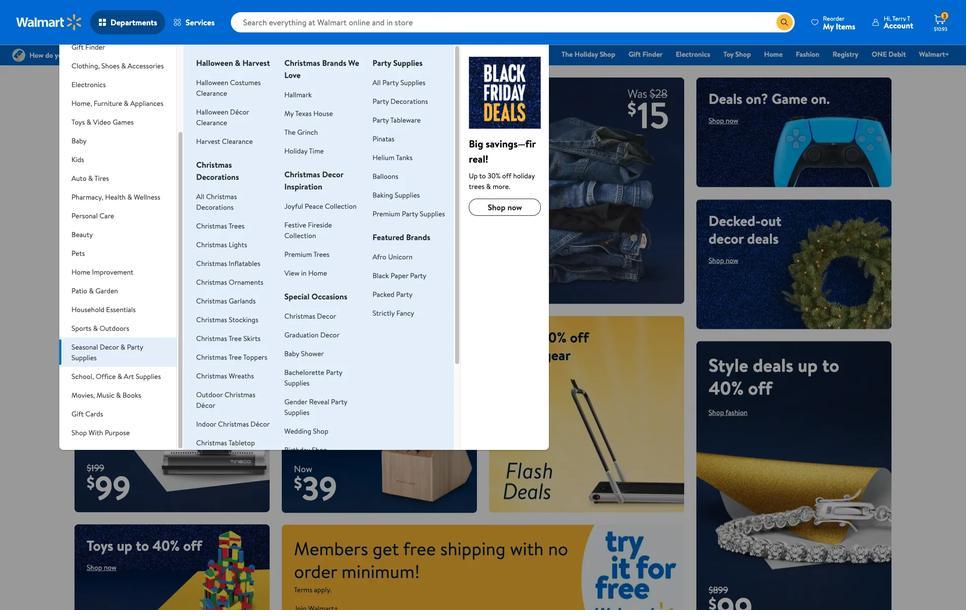 Task type: vqa. For each thing, say whether or not it's contained in the screenshot.
Add
no



Task type: describe. For each thing, give the bounding box(es) containing it.
services
[[186, 17, 215, 28]]

party down baking supplies
[[402, 209, 418, 219]]

home link
[[760, 49, 788, 60]]

walmart+
[[920, 49, 950, 59]]

graduation
[[285, 330, 319, 340]]

trees for premium trees
[[314, 249, 330, 259]]

premium trees link
[[285, 249, 330, 259]]

inflatables
[[229, 258, 261, 268]]

bachelorette party supplies
[[285, 368, 343, 388]]

0 horizontal spatial 40%
[[153, 536, 180, 556]]

christmas garlands
[[196, 296, 256, 306]]

39
[[302, 466, 337, 511]]

personal care
[[72, 211, 114, 221]]

home improvement
[[72, 267, 133, 277]]

decorations for christmas
[[196, 171, 239, 183]]

office
[[96, 372, 116, 381]]

& left video
[[87, 117, 91, 127]]

now down toys & video games dropdown button
[[104, 133, 117, 143]]

seasonal decor & party supplies
[[72, 342, 143, 363]]

hi,
[[885, 14, 892, 23]]

0 horizontal spatial harvest
[[196, 136, 220, 146]]

packed
[[373, 289, 395, 299]]

love
[[285, 69, 301, 81]]

30% inside home deals up to 30% off
[[133, 253, 166, 279]]

thanksgiving link
[[504, 49, 553, 60]]

holiday
[[514, 171, 535, 181]]

deals inside decked-out decor deals
[[748, 229, 779, 248]]

2 vertical spatial clearance
[[222, 136, 253, 146]]

registry link
[[829, 49, 864, 60]]

electronics for electronics link
[[676, 49, 711, 59]]

$199
[[87, 462, 104, 475]]

wedding shop link
[[285, 426, 329, 436]]

christmas brands we love
[[285, 57, 360, 81]]

christmas for christmas tree skirts
[[196, 334, 227, 343]]

unicorn
[[388, 252, 413, 262]]

shop now for home deals are served
[[294, 354, 324, 364]]

black paper party link
[[373, 271, 427, 281]]

the for the grinch
[[285, 127, 296, 137]]

shop now link for toys up to 40% off
[[87, 563, 117, 573]]

& right furniture
[[124, 98, 129, 108]]

free
[[403, 536, 436, 562]]

black for black paper party
[[373, 271, 389, 281]]

high tech gifts, huge savings
[[87, 89, 218, 126]]

home for home
[[765, 49, 783, 59]]

decor for graduation decor
[[321, 330, 340, 340]]

now dollar 39 null group
[[282, 463, 337, 514]]

christmas inside outdoor christmas décor
[[225, 390, 256, 400]]

beauty button
[[59, 225, 177, 244]]

the holiday shop link
[[557, 49, 620, 60]]

view in home link
[[285, 268, 327, 278]]

gift for gift finder dropdown button
[[72, 42, 84, 52]]

gift for "gift finder" link
[[629, 49, 641, 59]]

decor for christmas decor
[[317, 311, 336, 321]]

seasonal decor & party supplies image
[[469, 57, 541, 129]]

christmas for christmas tree toppers
[[196, 352, 227, 362]]

1 horizontal spatial deals
[[709, 89, 743, 109]]

shop now link for decked-out decor deals
[[709, 255, 739, 265]]

décor for christmas tabletop décor
[[196, 449, 216, 459]]

supplies right the art
[[136, 372, 161, 381]]

now for home deals up to 30% off
[[104, 308, 117, 318]]

debit
[[889, 49, 907, 59]]

graduation decor link
[[285, 330, 340, 340]]

party inside bachelorette party supplies
[[326, 368, 343, 377]]

clearance for halloween décor clearance
[[196, 117, 227, 127]]

save
[[294, 221, 359, 266]]

reorder my items
[[824, 14, 856, 32]]

grocery
[[432, 49, 457, 59]]

home right in
[[309, 268, 327, 278]]

& inside dropdown button
[[127, 192, 132, 202]]

1 vertical spatial holiday
[[285, 146, 308, 156]]

party up party tableware link
[[373, 96, 389, 106]]

party up pinatas link
[[373, 115, 389, 125]]

clearance for halloween costumes clearance
[[196, 88, 227, 98]]

gift cards button
[[59, 405, 177, 424]]

christmas for christmas tabletop décor
[[196, 438, 227, 448]]

household essentials button
[[59, 300, 177, 319]]

christmas for christmas brands we love
[[285, 57, 320, 68]]

$ for 99
[[87, 471, 95, 494]]

books
[[123, 390, 141, 400]]

strictly fancy
[[373, 308, 415, 318]]

featured
[[373, 232, 404, 243]]

time
[[309, 146, 324, 156]]

outdoor
[[196, 390, 223, 400]]

strictly fancy link
[[373, 308, 415, 318]]

tires
[[95, 173, 109, 183]]

deals for home deals up to 30% off
[[139, 231, 180, 256]]

0 horizontal spatial deals
[[402, 49, 419, 59]]

black friday deals link
[[358, 49, 423, 60]]

premium party supplies
[[373, 209, 445, 219]]

christmas for christmas inflatables
[[196, 258, 227, 268]]

& right shoes
[[121, 61, 126, 71]]

balloons
[[373, 171, 399, 181]]

halloween décor clearance
[[196, 107, 249, 127]]

gift finder button
[[59, 38, 177, 56]]

tech
[[120, 89, 148, 109]]

baby for baby shower
[[285, 349, 300, 359]]

festive
[[285, 220, 306, 230]]

tanks
[[396, 152, 413, 162]]

now down more.
[[508, 202, 522, 213]]

health
[[105, 192, 126, 202]]

account
[[885, 20, 914, 31]]

black for black friday deals
[[363, 49, 379, 59]]

essentials inside household essentials dropdown button
[[106, 305, 136, 315]]

to inside style deals up to 40% off
[[823, 353, 840, 378]]

clothing, shoes & accessories button
[[59, 56, 177, 75]]

lights
[[229, 240, 247, 250]]

& inside "seasonal decor & party supplies"
[[121, 342, 125, 352]]

now for deals on? game on.
[[726, 116, 739, 126]]

& left tires
[[88, 173, 93, 183]]

sports
[[502, 345, 540, 365]]

christmas for christmas decor inspiration
[[285, 169, 320, 180]]

& right grocery
[[458, 49, 463, 59]]

& inside big savings—fir real! up to 30% off holiday trees & more.
[[487, 181, 491, 191]]

gift finder for "gift finder" link
[[629, 49, 663, 59]]

christmas for christmas garlands
[[196, 296, 227, 306]]

gift cards
[[72, 409, 103, 419]]

Walmart Site-Wide search field
[[231, 12, 795, 32]]

decked-
[[709, 211, 761, 231]]

on.
[[812, 89, 831, 109]]

& right sports
[[93, 323, 98, 333]]

outdoors
[[100, 323, 129, 333]]

to inside big savings—fir real! up to 30% off holiday trees & more.
[[480, 171, 486, 181]]

members
[[294, 536, 368, 562]]

games
[[113, 117, 134, 127]]

trees for christmas trees
[[229, 221, 245, 231]]

party inside gender reveal party supplies
[[331, 397, 348, 407]]

all christmas decorations
[[196, 191, 237, 212]]

& left the art
[[118, 372, 122, 381]]

my texas house link
[[285, 108, 333, 118]]

auto
[[72, 173, 87, 183]]

holiday time link
[[285, 146, 324, 156]]

supplies inside bachelorette party supplies
[[285, 378, 310, 388]]

2 vertical spatial up
[[117, 536, 132, 556]]

home for home deals up to 30% off
[[87, 231, 135, 256]]

electronics for electronics dropdown button
[[72, 79, 106, 89]]

school, office & art supplies button
[[59, 367, 177, 386]]

seasonal
[[72, 342, 98, 352]]

party right paper on the left of page
[[410, 271, 427, 281]]

christmas ornaments link
[[196, 277, 264, 287]]

off inside home deals up to 30% off
[[87, 276, 111, 302]]

festive fireside collection link
[[285, 220, 332, 240]]

decor for christmas decor inspiration
[[322, 169, 344, 180]]

supplies inside "seasonal decor & party supplies"
[[72, 353, 97, 363]]

christmas for christmas ornaments
[[196, 277, 227, 287]]

decorations inside all christmas decorations
[[196, 202, 234, 212]]

home improvement button
[[59, 263, 177, 282]]

my inside reorder my items
[[824, 21, 834, 32]]

fashion
[[797, 49, 820, 59]]

pharmacy, health & wellness
[[72, 192, 160, 202]]

cards
[[85, 409, 103, 419]]

off inside big savings—fir real! up to 30% off holiday trees & more.
[[503, 171, 512, 181]]

christmas tree toppers link
[[196, 352, 268, 362]]

fashion link
[[792, 49, 825, 60]]

gender reveal party supplies
[[285, 397, 348, 417]]

now
[[294, 463, 313, 476]]

was dollar $899, now dollar 99 group
[[697, 584, 753, 611]]

grinch
[[297, 127, 318, 137]]

up for style deals up to 40% off
[[798, 353, 818, 378]]

christmas stockings link
[[196, 315, 258, 325]]

christmas inflatables link
[[196, 258, 261, 268]]

home, furniture & appliances button
[[59, 94, 177, 113]]

shop with purpose
[[72, 428, 130, 438]]

party tableware
[[373, 115, 421, 125]]

all party supplies
[[373, 77, 426, 87]]



Task type: locate. For each thing, give the bounding box(es) containing it.
0 horizontal spatial $
[[87, 471, 95, 494]]

on?
[[746, 89, 769, 109]]

1 horizontal spatial 30%
[[488, 171, 501, 181]]

christmas decor
[[285, 311, 336, 321]]

departments
[[111, 17, 157, 28]]

home down care
[[87, 231, 135, 256]]

shop now link for home deals up to 30% off
[[87, 308, 117, 318]]

deals right friday
[[402, 49, 419, 59]]

shop now for deals on? game on.
[[709, 116, 739, 126]]

afro unicorn
[[373, 252, 413, 262]]

shop now for decked-out decor deals
[[709, 255, 739, 265]]

christmas down christmas lights "link"
[[196, 258, 227, 268]]

0 vertical spatial trees
[[229, 221, 245, 231]]

1 horizontal spatial essentials
[[465, 49, 495, 59]]

christmas tabletop décor
[[196, 438, 255, 459]]

pharmacy, health & wellness button
[[59, 188, 177, 206]]

décor for outdoor christmas décor
[[196, 400, 216, 410]]

1 vertical spatial all
[[196, 191, 204, 201]]

deals for home deals are served
[[335, 328, 366, 347]]

2 horizontal spatial up
[[798, 353, 818, 378]]

0 horizontal spatial premium
[[285, 249, 312, 259]]

premium party supplies link
[[373, 209, 445, 219]]

1 horizontal spatial up
[[117, 536, 132, 556]]

0 vertical spatial essentials
[[465, 49, 495, 59]]

christmas down christmas decorations
[[206, 191, 237, 201]]

collection for fireside
[[285, 231, 316, 240]]

departments button
[[90, 10, 165, 34]]

christmas up tabletop
[[218, 419, 249, 429]]

my left texas
[[285, 108, 294, 118]]

decor
[[322, 169, 344, 180], [317, 311, 336, 321], [321, 330, 340, 340], [100, 342, 119, 352]]

0 horizontal spatial finder
[[85, 42, 105, 52]]

christmas up inspiration
[[285, 169, 320, 180]]

1 vertical spatial up
[[798, 353, 818, 378]]

1 vertical spatial my
[[285, 108, 294, 118]]

home, furniture & appliances
[[72, 98, 163, 108]]

halloween for halloween & harvest
[[196, 57, 233, 68]]

0 vertical spatial up
[[87, 253, 107, 279]]

electronics inside dropdown button
[[72, 79, 106, 89]]

shop fashion
[[709, 408, 748, 418]]

0 horizontal spatial essentials
[[106, 305, 136, 315]]

now $ 39
[[294, 463, 337, 511]]

1 vertical spatial 30%
[[133, 253, 166, 279]]

all for christmas decorations
[[196, 191, 204, 201]]

clearance inside halloween décor clearance
[[196, 117, 227, 127]]

finder for "gift finder" link
[[643, 49, 663, 59]]

up inside style deals up to 40% off
[[798, 353, 818, 378]]

1 horizontal spatial my
[[824, 21, 834, 32]]

$ for 39
[[294, 472, 302, 495]]

0 vertical spatial electronics
[[676, 49, 711, 59]]

now for toys up to 40% off
[[104, 563, 117, 573]]

decorations up tableware
[[391, 96, 428, 106]]

terms
[[294, 585, 313, 595]]

0 horizontal spatial brands
[[322, 57, 347, 68]]

0 vertical spatial holiday
[[575, 49, 598, 59]]

1 vertical spatial the
[[285, 127, 296, 137]]

party down party supplies
[[383, 77, 399, 87]]

baby up kids
[[72, 136, 87, 146]]

1 vertical spatial brands
[[406, 232, 431, 243]]

birthday shop
[[285, 445, 328, 455]]

1 halloween from the top
[[196, 57, 233, 68]]

shop now for home deals up to 30% off
[[87, 308, 117, 318]]

halloween inside halloween décor clearance
[[196, 107, 229, 117]]

supplies up premium party supplies link
[[395, 190, 420, 200]]

3
[[944, 12, 947, 20]]

essentials right grocery
[[465, 49, 495, 59]]

decor for seasonal decor & party supplies
[[100, 342, 119, 352]]

décor inside christmas tabletop décor
[[196, 449, 216, 459]]

0 vertical spatial collection
[[325, 201, 357, 211]]

collection down the festive at the top left of the page
[[285, 231, 316, 240]]

my texas house
[[285, 108, 333, 118]]

0 horizontal spatial up
[[87, 253, 107, 279]]

gift finder up clothing,
[[72, 42, 105, 52]]

2 halloween from the top
[[196, 77, 229, 87]]

all inside all christmas decorations
[[196, 191, 204, 201]]

0 horizontal spatial trees
[[229, 221, 245, 231]]

video
[[93, 117, 111, 127]]

baby button
[[59, 131, 177, 150]]

1 horizontal spatial gift finder
[[629, 49, 663, 59]]

the inside the holiday shop link
[[562, 49, 573, 59]]

supplies down bachelorette
[[285, 378, 310, 388]]

brands for christmas
[[322, 57, 347, 68]]

order
[[294, 559, 337, 584]]

toys for toys & video games
[[72, 117, 85, 127]]

premium for premium party supplies
[[373, 209, 400, 219]]

indoor
[[196, 419, 216, 429]]

2 vertical spatial 40%
[[153, 536, 180, 556]]

christmas for christmas lights
[[196, 240, 227, 250]]

gift right the holiday shop
[[629, 49, 641, 59]]

tree left skirts
[[229, 334, 242, 343]]

0 horizontal spatial the
[[285, 127, 296, 137]]

0 vertical spatial black
[[363, 49, 379, 59]]

holiday time
[[285, 146, 324, 156]]

1 vertical spatial 40%
[[709, 375, 744, 401]]

1 horizontal spatial up
[[502, 328, 520, 347]]

up
[[87, 253, 107, 279], [798, 353, 818, 378], [117, 536, 132, 556]]

décor inside outdoor christmas décor
[[196, 400, 216, 410]]

party right reveal in the bottom of the page
[[331, 397, 348, 407]]

collection right peace
[[325, 201, 357, 211]]

1 vertical spatial essentials
[[106, 305, 136, 315]]

reveal
[[309, 397, 330, 407]]

costumes
[[230, 77, 261, 87]]

off inside up to 40% off sports gear
[[570, 328, 589, 347]]

2 vertical spatial halloween
[[196, 107, 229, 117]]

up for home deals up to 30% off
[[87, 253, 107, 279]]

0 horizontal spatial electronics
[[72, 79, 106, 89]]

essentials down patio & garden dropdown button
[[106, 305, 136, 315]]

christmas lights link
[[196, 240, 247, 250]]

0 horizontal spatial holiday
[[285, 146, 308, 156]]

toys inside dropdown button
[[72, 117, 85, 127]]

fancy
[[397, 308, 415, 318]]

1 vertical spatial baby
[[285, 349, 300, 359]]

0 horizontal spatial collection
[[285, 231, 316, 240]]

home inside home deals up to 30% off
[[87, 231, 135, 256]]

$ inside now $ 39
[[294, 472, 302, 495]]

gift finder link
[[624, 49, 668, 60]]

30% up more.
[[488, 171, 501, 181]]

halloween décor clearance link
[[196, 107, 249, 127]]

trees up the view in home link
[[314, 249, 330, 259]]

christmas trees
[[196, 221, 245, 231]]

shop inside dropdown button
[[72, 428, 87, 438]]

1 vertical spatial tree
[[229, 352, 242, 362]]

harvest
[[243, 57, 270, 68], [196, 136, 220, 146]]

1 vertical spatial harvest
[[196, 136, 220, 146]]

baking supplies
[[373, 190, 420, 200]]

0 vertical spatial halloween
[[196, 57, 233, 68]]

wellness
[[134, 192, 160, 202]]

up inside home deals up to 30% off
[[87, 253, 107, 279]]

texas
[[295, 108, 312, 118]]

finder left electronics link
[[643, 49, 663, 59]]

0 vertical spatial my
[[824, 21, 834, 32]]

0 vertical spatial premium
[[373, 209, 400, 219]]

1 vertical spatial collection
[[285, 231, 316, 240]]

now for decked-out decor deals
[[726, 255, 739, 265]]

house
[[314, 108, 333, 118]]

christmas for christmas stockings
[[196, 315, 227, 325]]

1 vertical spatial up
[[502, 328, 520, 347]]

halloween for halloween décor clearance
[[196, 107, 229, 117]]

school, office & art supplies
[[72, 372, 161, 381]]

home inside dropdown button
[[72, 267, 90, 277]]

decor inside the christmas decor inspiration
[[322, 169, 344, 180]]

30% inside big savings—fir real! up to 30% off holiday trees & more.
[[488, 171, 501, 181]]

party up the fancy
[[396, 289, 413, 299]]

helium tanks link
[[373, 152, 413, 162]]

movies, music & books
[[72, 390, 141, 400]]

christmas down christmas garlands link
[[196, 315, 227, 325]]

decorations up christmas trees 'link'
[[196, 202, 234, 212]]

0 vertical spatial clearance
[[196, 88, 227, 98]]

to inside home deals up to 30% off
[[111, 253, 128, 279]]

tree for toppers
[[229, 352, 242, 362]]

clearance inside the halloween costumes clearance
[[196, 88, 227, 98]]

& up costumes
[[235, 57, 241, 68]]

& down sports & outdoors dropdown button
[[121, 342, 125, 352]]

harvest up costumes
[[243, 57, 270, 68]]

1 horizontal spatial all
[[373, 77, 381, 87]]

premium trees
[[285, 249, 330, 259]]

1 horizontal spatial $
[[294, 472, 302, 495]]

home for home improvement
[[72, 267, 90, 277]]

premium up in
[[285, 249, 312, 259]]

0 vertical spatial all
[[373, 77, 381, 87]]

0 horizontal spatial all
[[196, 191, 204, 201]]

christmas for christmas wreaths
[[196, 371, 227, 381]]

décor down the halloween costumes clearance at the left of the page
[[230, 107, 249, 117]]

deals on? game on.
[[709, 89, 831, 109]]

my left items
[[824, 21, 834, 32]]

baby shower
[[285, 349, 324, 359]]

bachelorette party supplies link
[[285, 368, 343, 388]]

1 vertical spatial deals
[[709, 89, 743, 109]]

finder up clothing,
[[85, 42, 105, 52]]

brands down premium party supplies link
[[406, 232, 431, 243]]

toy shop link
[[719, 49, 756, 60]]

0 horizontal spatial baby
[[72, 136, 87, 146]]

black inside black friday deals link
[[363, 49, 379, 59]]

1 horizontal spatial baby
[[285, 349, 300, 359]]

gift finder inside dropdown button
[[72, 42, 105, 52]]

with
[[89, 428, 103, 438]]

0 vertical spatial 30%
[[488, 171, 501, 181]]

supplies up "all party supplies" link
[[394, 57, 423, 68]]

décor down outdoor
[[196, 400, 216, 410]]

toys up to 40% off
[[87, 536, 202, 556]]

décor inside halloween décor clearance
[[230, 107, 249, 117]]

shower
[[301, 349, 324, 359]]

$10.93
[[935, 25, 948, 32]]

brands left we
[[322, 57, 347, 68]]

2 tree from the top
[[229, 352, 242, 362]]

1 horizontal spatial the
[[562, 49, 573, 59]]

party inside "seasonal decor & party supplies"
[[127, 342, 143, 352]]

collection inside festive fireside collection
[[285, 231, 316, 240]]

1 vertical spatial toys
[[87, 536, 113, 556]]

& right the trees
[[487, 181, 491, 191]]

christmas tabletop décor link
[[196, 438, 255, 459]]

1 horizontal spatial trees
[[314, 249, 330, 259]]

1 horizontal spatial toys
[[87, 536, 113, 556]]

& right patio
[[89, 286, 94, 296]]

christmas down wreaths
[[225, 390, 256, 400]]

0 vertical spatial up
[[469, 171, 478, 181]]

décor for indoor christmas décor
[[251, 419, 270, 429]]

household
[[72, 305, 105, 315]]

gender reveal party supplies link
[[285, 397, 348, 417]]

supplies down seasonal
[[72, 353, 97, 363]]

0 horizontal spatial toys
[[72, 117, 85, 127]]

0 horizontal spatial 30%
[[133, 253, 166, 279]]

game
[[772, 89, 808, 109]]

home down search icon
[[765, 49, 783, 59]]

0 vertical spatial harvest
[[243, 57, 270, 68]]

3 halloween from the top
[[196, 107, 229, 117]]

home up shower
[[294, 328, 331, 347]]

gift for gift cards dropdown button
[[72, 409, 84, 419]]

1 vertical spatial black
[[373, 271, 389, 281]]

1 horizontal spatial premium
[[373, 209, 400, 219]]

$ inside '$199 $ 99'
[[87, 471, 95, 494]]

appliances
[[130, 98, 163, 108]]

baby shower link
[[285, 349, 324, 359]]

home deals are served
[[294, 328, 433, 347]]

clearance down halloween décor clearance link
[[222, 136, 253, 146]]

terry
[[893, 14, 907, 23]]

christmas
[[285, 57, 320, 68], [196, 159, 232, 170], [285, 169, 320, 180], [206, 191, 237, 201], [196, 221, 227, 231], [196, 240, 227, 250], [196, 258, 227, 268], [196, 277, 227, 287], [196, 296, 227, 306], [285, 311, 315, 321], [196, 315, 227, 325], [196, 334, 227, 343], [196, 352, 227, 362], [196, 371, 227, 381], [225, 390, 256, 400], [218, 419, 249, 429], [196, 438, 227, 448]]

electronics down clothing,
[[72, 79, 106, 89]]

1 horizontal spatial harvest
[[243, 57, 270, 68]]

gift finder left electronics link
[[629, 49, 663, 59]]

0 vertical spatial 40%
[[540, 328, 567, 347]]

black friday deals
[[363, 49, 419, 59]]

the for the holiday shop
[[562, 49, 573, 59]]

décor
[[230, 107, 249, 117], [196, 400, 216, 410], [251, 419, 270, 429], [196, 449, 216, 459]]

40% inside up to 40% off sports gear
[[540, 328, 567, 347]]

joyful peace collection link
[[285, 201, 357, 211]]

christmas for christmas trees
[[196, 221, 227, 231]]

0 vertical spatial toys
[[72, 117, 85, 127]]

décor up tabletop
[[251, 419, 270, 429]]

birthday
[[285, 445, 310, 455]]

gift up clothing,
[[72, 42, 84, 52]]

christmas up christmas wreaths link
[[196, 352, 227, 362]]

supplies up featured brands
[[420, 209, 445, 219]]

0 vertical spatial the
[[562, 49, 573, 59]]

all down party supplies
[[373, 77, 381, 87]]

gear
[[544, 345, 571, 365]]

shop now link for home deals are served
[[294, 354, 324, 364]]

christmas inside christmas tabletop décor
[[196, 438, 227, 448]]

deals for style deals up to 40% off
[[753, 353, 794, 378]]

christmas inside christmas decorations
[[196, 159, 232, 170]]

1 horizontal spatial 40%
[[540, 328, 567, 347]]

home for home deals are served
[[294, 328, 331, 347]]

search icon image
[[781, 18, 789, 26]]

baby inside dropdown button
[[72, 136, 87, 146]]

gift left cards
[[72, 409, 84, 419]]

party right bachelorette
[[326, 368, 343, 377]]

1 horizontal spatial finder
[[643, 49, 663, 59]]

clearance up halloween décor clearance
[[196, 88, 227, 98]]

0 horizontal spatial up
[[469, 171, 478, 181]]

my
[[824, 21, 834, 32], [285, 108, 294, 118]]

indoor christmas décor link
[[196, 419, 270, 429]]

christmas for christmas decor
[[285, 311, 315, 321]]

baby for baby
[[72, 136, 87, 146]]

christmas down indoor on the left of page
[[196, 438, 227, 448]]

supplies inside gender reveal party supplies
[[285, 408, 310, 417]]

finder for gift finder dropdown button
[[85, 42, 105, 52]]

99
[[95, 465, 131, 510]]

christmas inside christmas brands we love
[[285, 57, 320, 68]]

off inside style deals up to 40% off
[[749, 375, 773, 401]]

up up the trees
[[469, 171, 478, 181]]

electronics left toy
[[676, 49, 711, 59]]

balloons link
[[373, 171, 399, 181]]

party decorations
[[373, 96, 428, 106]]

tree for skirts
[[229, 334, 242, 343]]

to inside up to 40% off sports gear
[[523, 328, 536, 347]]

finder inside dropdown button
[[85, 42, 105, 52]]

deals inside style deals up to 40% off
[[753, 353, 794, 378]]

was dollar $199, now dollar 99 group
[[75, 462, 131, 513]]

2 horizontal spatial 40%
[[709, 375, 744, 401]]

2 vertical spatial decorations
[[196, 202, 234, 212]]

30%
[[488, 171, 501, 181], [133, 253, 166, 279]]

0 vertical spatial tree
[[229, 334, 242, 343]]

1 vertical spatial premium
[[285, 249, 312, 259]]

1 vertical spatial electronics
[[72, 79, 106, 89]]

christmas up christmas garlands link
[[196, 277, 227, 287]]

clearance
[[196, 88, 227, 98], [196, 117, 227, 127], [222, 136, 253, 146]]

shop now link for deals on? game on.
[[709, 116, 739, 126]]

up inside big savings—fir real! up to 30% off holiday trees & more.
[[469, 171, 478, 181]]

decor inside "seasonal decor & party supplies"
[[100, 342, 119, 352]]

0 vertical spatial deals
[[402, 49, 419, 59]]

trees up lights
[[229, 221, 245, 231]]

0 horizontal spatial my
[[285, 108, 294, 118]]

1 horizontal spatial collection
[[325, 201, 357, 211]]

harvest down halloween décor clearance
[[196, 136, 220, 146]]

$ down birthday on the left of the page
[[294, 472, 302, 495]]

toys & video games
[[72, 117, 134, 127]]

halloween for halloween costumes clearance
[[196, 77, 229, 87]]

now up bachelorette
[[311, 354, 324, 364]]

walmart image
[[16, 14, 82, 30]]

decorations for party
[[391, 96, 428, 106]]

christmas inside the christmas decor inspiration
[[285, 169, 320, 180]]

collection for peace
[[325, 201, 357, 211]]

$ down 'with'
[[87, 471, 95, 494]]

30% up patio & garden dropdown button
[[133, 253, 166, 279]]

christmas up christmas stockings
[[196, 296, 227, 306]]

now for home deals are served
[[311, 354, 324, 364]]

toys & video games button
[[59, 113, 177, 131]]

christmas inflatables
[[196, 258, 261, 268]]

baby left shower
[[285, 349, 300, 359]]

0 vertical spatial baby
[[72, 136, 87, 146]]

Search search field
[[231, 12, 795, 32]]

movies, music & books button
[[59, 386, 177, 405]]

shop now for toys up to 40% off
[[87, 563, 117, 573]]

40% inside style deals up to 40% off
[[709, 375, 744, 401]]

black right we
[[363, 49, 379, 59]]

& right health
[[127, 192, 132, 202]]

gift finder for gift finder dropdown button
[[72, 42, 105, 52]]

home up patio
[[72, 267, 90, 277]]

deals left on?
[[709, 89, 743, 109]]

now down toys up to 40% off
[[104, 563, 117, 573]]

black paper party
[[373, 271, 427, 281]]

now down decor
[[726, 255, 739, 265]]

all down christmas decorations
[[196, 191, 204, 201]]

halloween inside the halloween costumes clearance
[[196, 77, 229, 87]]

black left paper on the left of page
[[373, 271, 389, 281]]

up inside up to 40% off sports gear
[[502, 328, 520, 347]]

0 vertical spatial decorations
[[391, 96, 428, 106]]

garden
[[95, 286, 118, 296]]

christmas up christmas lights "link"
[[196, 221, 227, 231]]

1 horizontal spatial brands
[[406, 232, 431, 243]]

1 vertical spatial clearance
[[196, 117, 227, 127]]

the right thanksgiving
[[562, 49, 573, 59]]

1 vertical spatial halloween
[[196, 77, 229, 87]]

clearance up harvest clearance link
[[196, 117, 227, 127]]

afro unicorn link
[[373, 252, 413, 262]]

christmas down christmas stockings link
[[196, 334, 227, 343]]

0 horizontal spatial gift finder
[[72, 42, 105, 52]]

deals left 'are'
[[335, 328, 366, 347]]

kids button
[[59, 150, 177, 169]]

improvement
[[92, 267, 133, 277]]

now down the deals on? game on.
[[726, 116, 739, 126]]

items
[[836, 21, 856, 32]]

brands for featured
[[406, 232, 431, 243]]

party up "all party supplies" link
[[373, 57, 392, 68]]

supplies up party decorations
[[401, 77, 426, 87]]

decor
[[709, 229, 744, 248]]

the grinch link
[[285, 127, 318, 137]]

decor down occasions
[[317, 311, 336, 321]]

packed party link
[[373, 289, 413, 299]]

all for party supplies
[[373, 77, 381, 87]]

1 horizontal spatial holiday
[[575, 49, 598, 59]]

1 horizontal spatial electronics
[[676, 49, 711, 59]]

brands inside christmas brands we love
[[322, 57, 347, 68]]

halloween up halloween costumes clearance link
[[196, 57, 233, 68]]

premium for premium trees
[[285, 249, 312, 259]]

deals inside home deals up to 30% off
[[139, 231, 180, 256]]

0 vertical spatial brands
[[322, 57, 347, 68]]

christmas down harvest clearance
[[196, 159, 232, 170]]

essentials inside grocery & essentials link
[[465, 49, 495, 59]]

halloween costumes clearance
[[196, 77, 261, 98]]

christmas inside all christmas decorations
[[206, 191, 237, 201]]

1 vertical spatial decorations
[[196, 171, 239, 183]]

1 vertical spatial trees
[[314, 249, 330, 259]]

toys for toys up to 40% off
[[87, 536, 113, 556]]

& right music
[[116, 390, 121, 400]]

1 tree from the top
[[229, 334, 242, 343]]

christmas for christmas decorations
[[196, 159, 232, 170]]

tree up wreaths
[[229, 352, 242, 362]]

party down sports & outdoors dropdown button
[[127, 342, 143, 352]]

electronics button
[[59, 75, 177, 94]]

the left grinch
[[285, 127, 296, 137]]



